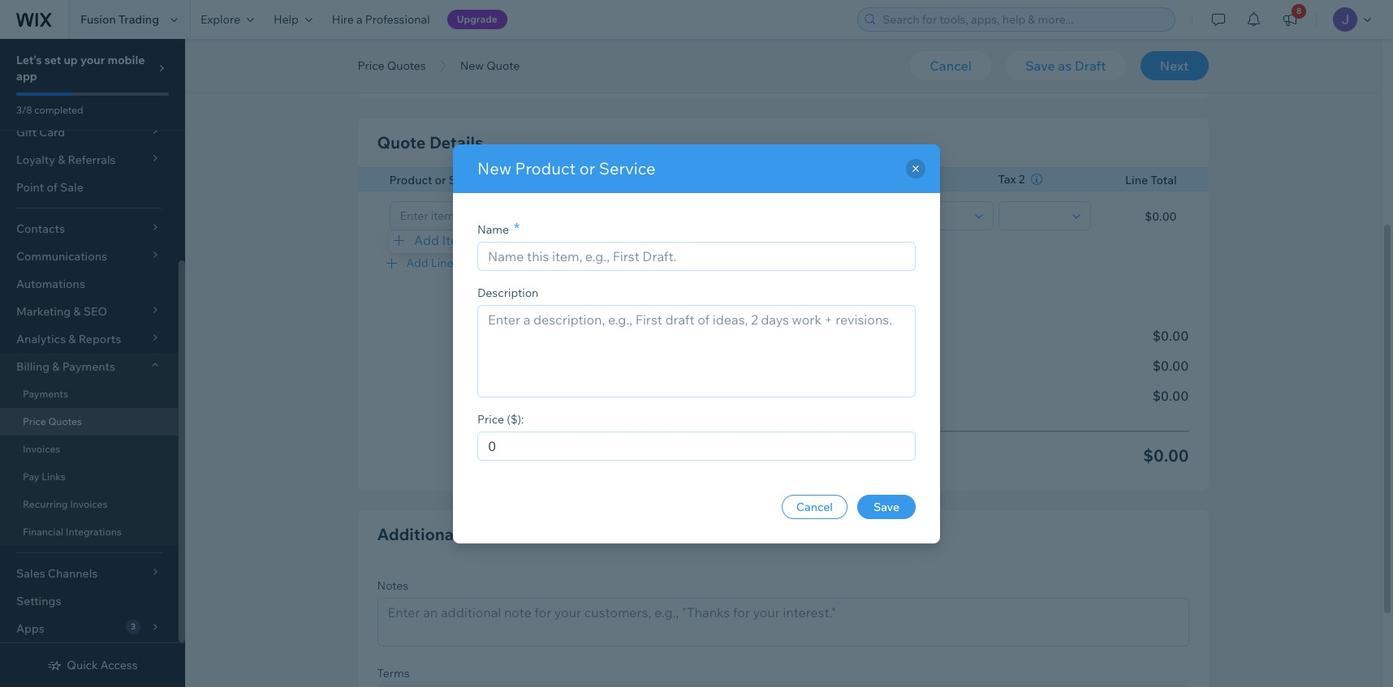 Task type: vqa. For each thing, say whether or not it's contained in the screenshot.
7th In stock from the bottom
no



Task type: locate. For each thing, give the bounding box(es) containing it.
quotes for price quotes button
[[387, 58, 426, 73]]

point of sale
[[16, 180, 83, 195]]

0 horizontal spatial cancel
[[796, 500, 833, 514]]

hire
[[332, 12, 354, 27]]

0 vertical spatial add
[[414, 232, 439, 248]]

1 vertical spatial payments
[[23, 388, 68, 400]]

terms
[[635, 31, 667, 45], [377, 666, 410, 681]]

payments up payments link
[[62, 360, 115, 374]]

1 horizontal spatial invoices
[[70, 499, 108, 511]]

recurring
[[23, 499, 68, 511]]

None field
[[907, 202, 970, 229], [1004, 202, 1067, 229], [907, 202, 970, 229], [1004, 202, 1067, 229]]

1 horizontal spatial terms
[[635, 31, 667, 45]]

0 horizontal spatial price quotes
[[23, 416, 82, 428]]

2
[[1019, 172, 1025, 187]]

pay
[[23, 471, 39, 483]]

0 horizontal spatial save
[[874, 500, 900, 514]]

tax for tax 2
[[998, 172, 1016, 187]]

0 vertical spatial invoices
[[23, 443, 60, 456]]

0 vertical spatial quotes
[[387, 58, 426, 73]]

1 vertical spatial cancel button
[[782, 495, 848, 519]]

financial integrations
[[23, 526, 122, 538]]

or
[[580, 158, 595, 178], [435, 173, 446, 188]]

save left as
[[1026, 58, 1055, 74]]

sidebar element
[[0, 0, 185, 688]]

price
[[358, 58, 385, 73], [750, 173, 777, 188], [477, 412, 504, 427], [23, 416, 46, 428]]

0 horizontal spatial product
[[389, 173, 432, 188]]

invoices up pay links
[[23, 443, 60, 456]]

help button
[[264, 0, 322, 39]]

price quotes for price quotes link
[[23, 416, 82, 428]]

1 vertical spatial price quotes
[[23, 416, 82, 428]]

1 horizontal spatial or
[[580, 158, 595, 178]]

expiry
[[377, 31, 410, 45]]

0 vertical spatial price quotes
[[358, 58, 426, 73]]

save for save as draft
[[1026, 58, 1055, 74]]

item down add item on the top left of page
[[456, 255, 480, 270]]

0 horizontal spatial total
[[793, 446, 831, 466]]

payments down the &
[[23, 388, 68, 400]]

0 vertical spatial cancel button
[[911, 51, 991, 80]]

8
[[1297, 6, 1302, 16]]

notes
[[377, 579, 409, 593]]

price quotes down payments link
[[23, 416, 82, 428]]

0 vertical spatial terms
[[635, 31, 667, 45]]

price ($):
[[477, 412, 524, 427]]

of
[[47, 180, 58, 195]]

1 horizontal spatial cancel button
[[911, 51, 991, 80]]

settings
[[16, 594, 61, 609]]

0 horizontal spatial quotes
[[48, 416, 82, 428]]

price down billing
[[23, 416, 46, 428]]

cancel button for save
[[782, 495, 848, 519]]

add inside button
[[406, 255, 428, 270]]

settings link
[[0, 588, 179, 616]]

hire a professional
[[332, 12, 430, 27]]

price quotes down expiry
[[358, 58, 426, 73]]

add down add item button
[[406, 255, 428, 270]]

point
[[16, 180, 44, 195]]

1 horizontal spatial description
[[570, 173, 632, 188]]

save
[[1026, 58, 1055, 74], [874, 500, 900, 514]]

add
[[414, 232, 439, 248], [406, 255, 428, 270]]

links
[[42, 471, 66, 483]]

save button
[[857, 495, 916, 519]]

tax left 2
[[998, 172, 1016, 187]]

invoices down pay links link
[[70, 499, 108, 511]]

1 vertical spatial terms
[[377, 666, 410, 681]]

($):
[[507, 412, 524, 427]]

quick access button
[[47, 659, 138, 673]]

1 horizontal spatial tax
[[998, 172, 1016, 187]]

0 horizontal spatial invoices
[[23, 443, 60, 456]]

$0.00 for subtotal
[[1153, 328, 1189, 344]]

quotes down payments link
[[48, 416, 82, 428]]

add line item button
[[358, 243, 1209, 282]]

quotes inside sidebar element
[[48, 416, 82, 428]]

recurring invoices link
[[0, 491, 179, 519]]

new
[[477, 158, 512, 178]]

app
[[16, 69, 37, 84]]

0 vertical spatial item
[[442, 232, 470, 248]]

add line item
[[406, 255, 480, 270]]

total
[[1151, 173, 1177, 188], [793, 446, 831, 466]]

fusion
[[80, 12, 116, 27]]

1 horizontal spatial save
[[1026, 58, 1055, 74]]

add for add line item
[[406, 255, 428, 270]]

0 vertical spatial line
[[1125, 173, 1148, 188]]

completed
[[34, 104, 83, 116]]

total price:
[[793, 446, 879, 466]]

quotes
[[387, 58, 426, 73], [48, 416, 82, 428]]

price quotes link
[[0, 408, 179, 436]]

price quotes
[[358, 58, 426, 73], [23, 416, 82, 428]]

save inside save button
[[874, 500, 900, 514]]

save as draft button
[[1006, 51, 1126, 80]]

pay links link
[[0, 464, 179, 491]]

1 horizontal spatial total
[[1151, 173, 1177, 188]]

quantity
[[842, 173, 890, 188]]

1 vertical spatial description
[[477, 285, 539, 300]]

0 vertical spatial save
[[1026, 58, 1055, 74]]

add up add line item
[[414, 232, 439, 248]]

1 vertical spatial quotes
[[48, 416, 82, 428]]

product right the new at left top
[[515, 158, 576, 178]]

recurring invoices
[[23, 499, 108, 511]]

1 vertical spatial save
[[874, 500, 900, 514]]

*
[[514, 219, 520, 238]]

tax
[[998, 172, 1016, 187], [901, 173, 919, 188]]

save inside save as draft button
[[1026, 58, 1055, 74]]

quotes inside button
[[387, 58, 426, 73]]

1 horizontal spatial price quotes
[[358, 58, 426, 73]]

0 horizontal spatial cancel button
[[782, 495, 848, 519]]

add inside button
[[414, 232, 439, 248]]

product
[[515, 158, 576, 178], [389, 173, 432, 188]]

tax 1
[[901, 173, 927, 188]]

payment terms
[[585, 31, 667, 45]]

name
[[477, 222, 509, 237]]

0 horizontal spatial line
[[431, 255, 454, 270]]

help
[[274, 12, 299, 27]]

tax left 1
[[901, 173, 919, 188]]

1 vertical spatial item
[[456, 255, 480, 270]]

cancel for save as draft
[[930, 58, 972, 74]]

set
[[44, 53, 61, 67]]

price quotes inside button
[[358, 58, 426, 73]]

invoices link
[[0, 436, 179, 464]]

quotes down expiry date
[[387, 58, 426, 73]]

Expiry Date field
[[402, 51, 560, 79]]

info
[[462, 524, 492, 544]]

1 vertical spatial invoices
[[70, 499, 108, 511]]

1 vertical spatial line
[[431, 255, 454, 270]]

price quotes inside sidebar element
[[23, 416, 82, 428]]

tax 2
[[998, 172, 1025, 187]]

1 vertical spatial total
[[793, 446, 831, 466]]

invoices
[[23, 443, 60, 456], [70, 499, 108, 511]]

quick access
[[67, 659, 138, 673]]

1 vertical spatial cancel
[[796, 500, 833, 514]]

additional info
[[377, 524, 492, 544]]

billing
[[16, 360, 50, 374]]

sale
[[60, 180, 83, 195]]

product down quote
[[389, 173, 432, 188]]

price inside sidebar element
[[23, 416, 46, 428]]

let's set up your mobile app
[[16, 53, 145, 84]]

0 vertical spatial payments
[[62, 360, 115, 374]]

item up add line item
[[442, 232, 470, 248]]

0 horizontal spatial tax
[[901, 173, 919, 188]]

item
[[442, 232, 470, 248], [456, 255, 480, 270]]

save for save
[[874, 500, 900, 514]]

0 vertical spatial cancel
[[930, 58, 972, 74]]

1 vertical spatial add
[[406, 255, 428, 270]]

1 horizontal spatial cancel
[[930, 58, 972, 74]]

name *
[[477, 219, 520, 238]]

price down expiry
[[358, 58, 385, 73]]

taxes
[[793, 388, 827, 404]]

quotes for price quotes link
[[48, 416, 82, 428]]

$0.00 for taxes
[[1153, 388, 1189, 404]]

financial integrations link
[[0, 519, 179, 546]]

payments link
[[0, 381, 179, 408]]

quick
[[67, 659, 98, 673]]

service
[[599, 158, 656, 178], [449, 173, 489, 188]]

billing & payments
[[16, 360, 115, 374]]

0 horizontal spatial terms
[[377, 666, 410, 681]]

your
[[80, 53, 105, 67]]

a
[[357, 12, 363, 27]]

line
[[1125, 173, 1148, 188], [431, 255, 454, 270]]

save down price:
[[874, 500, 900, 514]]

1 horizontal spatial quotes
[[387, 58, 426, 73]]

as
[[1058, 58, 1072, 74]]

cancel button
[[911, 51, 991, 80], [782, 495, 848, 519]]

description
[[570, 173, 632, 188], [477, 285, 539, 300]]

payments
[[62, 360, 115, 374], [23, 388, 68, 400]]



Task type: describe. For each thing, give the bounding box(es) containing it.
date
[[412, 31, 438, 45]]

8 button
[[1272, 0, 1308, 39]]

item inside add item button
[[442, 232, 470, 248]]

Name field
[[483, 242, 910, 270]]

integrations
[[66, 526, 122, 538]]

line total
[[1125, 173, 1177, 188]]

financial
[[23, 526, 63, 538]]

automations link
[[0, 270, 179, 298]]

let's
[[16, 53, 42, 67]]

additional
[[377, 524, 458, 544]]

price:
[[835, 446, 879, 466]]

add item button
[[389, 230, 470, 250]]

cancel button for save as draft
[[911, 51, 991, 80]]

price inside button
[[358, 58, 385, 73]]

next
[[1160, 58, 1189, 74]]

Search for tools, apps, help & more... field
[[878, 8, 1170, 31]]

Price ($): text field
[[483, 432, 910, 460]]

explore
[[201, 12, 240, 27]]

upgrade
[[457, 13, 498, 25]]

0 vertical spatial description
[[570, 173, 632, 188]]

1 horizontal spatial service
[[599, 158, 656, 178]]

0 vertical spatial total
[[1151, 173, 1177, 188]]

mobile
[[108, 53, 145, 67]]

billing & payments button
[[0, 353, 179, 381]]

fusion trading
[[80, 12, 159, 27]]

line inside button
[[431, 255, 454, 270]]

($)
[[780, 173, 795, 188]]

price left ($):
[[477, 412, 504, 427]]

quote details
[[377, 132, 483, 153]]

save as draft
[[1026, 58, 1106, 74]]

price quotes for price quotes button
[[358, 58, 426, 73]]

3/8
[[16, 104, 32, 116]]

3/8 completed
[[16, 104, 83, 116]]

quote
[[377, 132, 426, 153]]

product or service
[[389, 173, 489, 188]]

access
[[101, 659, 138, 673]]

details
[[429, 132, 483, 153]]

0 horizontal spatial description
[[477, 285, 539, 300]]

Description text field
[[478, 306, 915, 397]]

0 horizontal spatial service
[[449, 173, 489, 188]]

professional
[[365, 12, 430, 27]]

0 horizontal spatial or
[[435, 173, 446, 188]]

trading
[[119, 12, 159, 27]]

1 horizontal spatial line
[[1125, 173, 1148, 188]]

pay links
[[23, 471, 66, 483]]

Enter item here field
[[395, 202, 541, 229]]

automations
[[16, 277, 85, 292]]

new product or service
[[477, 158, 656, 178]]

point of sale link
[[0, 174, 179, 201]]

1
[[921, 173, 927, 188]]

tax for tax 1
[[901, 173, 919, 188]]

expiry date
[[377, 31, 438, 45]]

next button
[[1140, 51, 1209, 80]]

payment
[[585, 31, 632, 45]]

upgrade button
[[447, 10, 507, 29]]

add item
[[414, 232, 470, 248]]

hire a professional link
[[322, 0, 440, 39]]

1 horizontal spatial product
[[515, 158, 576, 178]]

price ($)
[[750, 173, 795, 188]]

Notes text field
[[378, 599, 1188, 646]]

subtotal
[[793, 328, 845, 344]]

up
[[64, 53, 78, 67]]

item inside add line item button
[[456, 255, 480, 270]]

$0.00 for total price:
[[1144, 446, 1189, 466]]

cancel for save
[[796, 500, 833, 514]]

payments inside popup button
[[62, 360, 115, 374]]

add for add item
[[414, 232, 439, 248]]

price quotes button
[[350, 54, 434, 78]]

draft
[[1075, 58, 1106, 74]]

&
[[52, 360, 60, 374]]

price left ($)
[[750, 173, 777, 188]]



